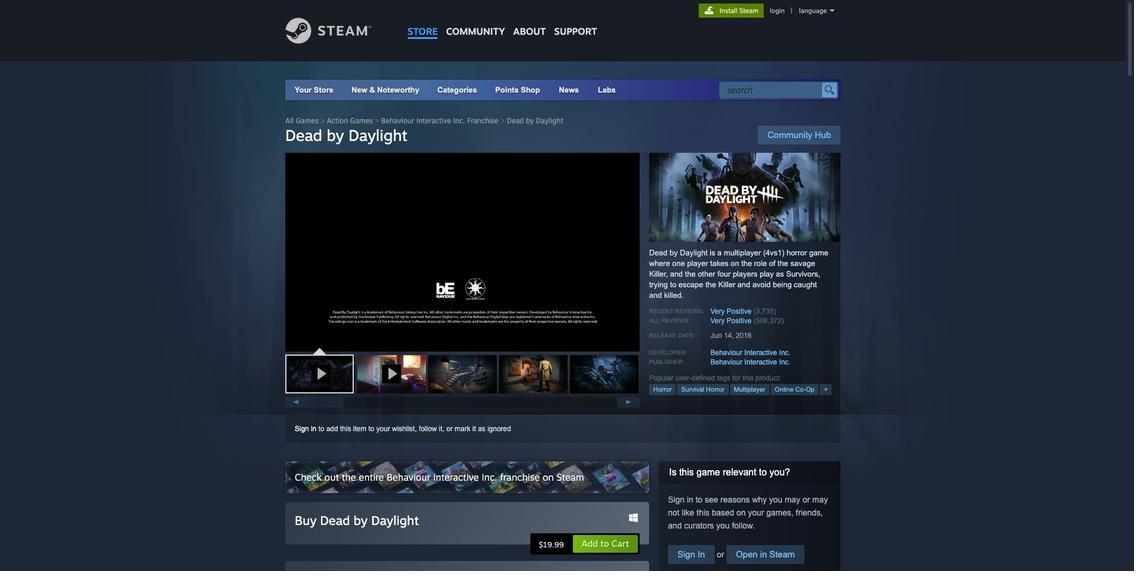 Task type: describe. For each thing, give the bounding box(es) containing it.
by down entire
[[354, 513, 368, 529]]

labs link
[[588, 80, 625, 100]]

to inside sign in to see reasons why you may or may not like this based on your games, friends, and curators you follow.
[[696, 496, 703, 505]]

action games link
[[327, 116, 373, 125]]

this up multiplayer
[[743, 374, 754, 383]]

your inside sign in to see reasons why you may or may not like this based on your games, friends, and curators you follow.
[[748, 509, 764, 518]]

add
[[326, 425, 338, 434]]

daylight down action games link
[[348, 126, 408, 145]]

multiplayer
[[734, 386, 765, 393]]

horror
[[787, 249, 807, 258]]

action
[[327, 116, 348, 125]]

2 horror from the left
[[706, 386, 724, 393]]

2 > from the left
[[375, 116, 379, 125]]

takes
[[710, 259, 729, 268]]

categories
[[437, 86, 477, 95]]

daylight down entire
[[371, 513, 419, 529]]

op
[[806, 386, 815, 393]]

all games link
[[285, 116, 318, 125]]

to left add at the bottom of the page
[[318, 425, 324, 434]]

jun 14, 2016
[[711, 332, 752, 340]]

survival horror link
[[677, 385, 729, 396]]

behaviour right entire
[[387, 472, 430, 484]]

your
[[295, 86, 312, 95]]

1 games from the left
[[296, 116, 318, 125]]

this inside sign in to see reasons why you may or may not like this based on your games, friends, and curators you follow.
[[697, 509, 709, 518]]

|
[[791, 6, 792, 15]]

behaviour down noteworthy
[[381, 116, 414, 125]]

one
[[672, 259, 685, 268]]

$19.99
[[539, 540, 564, 550]]

add
[[582, 539, 598, 550]]

sign for sign in to add this item to your wishlist, follow it, or mark it as ignored
[[295, 425, 309, 434]]

the up escape at the right
[[685, 270, 696, 279]]

sign in link
[[668, 546, 715, 565]]

to inside "link"
[[601, 539, 609, 550]]

interactive up product:
[[744, 359, 777, 367]]

behaviour down 14,
[[711, 349, 742, 357]]

where
[[649, 259, 670, 268]]

the right out
[[342, 472, 356, 484]]

sign in
[[677, 550, 705, 560]]

0 horizontal spatial your
[[376, 425, 390, 434]]

new
[[352, 86, 367, 95]]

community link
[[442, 0, 509, 43]]

why
[[752, 496, 767, 505]]

store
[[408, 25, 438, 37]]

install
[[720, 6, 738, 15]]

other
[[698, 270, 715, 279]]

product:
[[756, 374, 781, 383]]

all games > action games > behaviour interactive inc. franchise > dead by daylight
[[285, 116, 563, 125]]

curators
[[684, 522, 714, 531]]

add to cart link
[[572, 535, 639, 554]]

1 vertical spatial game
[[697, 468, 720, 478]]

and inside sign in to see reasons why you may or may not like this based on your games, friends, and curators you follow.
[[668, 522, 682, 531]]

behaviour interactive inc. link for publisher:
[[711, 359, 791, 367]]

0 horizontal spatial as
[[478, 425, 485, 434]]

new & noteworthy link
[[352, 86, 419, 95]]

about link
[[509, 0, 550, 40]]

a
[[717, 249, 722, 258]]

dead down "all games" link
[[285, 126, 322, 145]]

and down one
[[670, 270, 683, 279]]

install steam link
[[699, 4, 764, 18]]

tags
[[717, 374, 730, 383]]

savage
[[790, 259, 815, 268]]

news link
[[549, 80, 588, 100]]

1 > from the left
[[320, 116, 325, 125]]

all for all games > action games > behaviour interactive inc. franchise > dead by daylight
[[285, 116, 294, 125]]

the right of
[[778, 259, 788, 268]]

about
[[513, 25, 546, 37]]

item
[[353, 425, 366, 434]]

based
[[712, 509, 734, 518]]

sign in to see reasons why you may or may not like this based on your games, friends, and curators you follow.
[[668, 496, 828, 531]]

2 vertical spatial steam
[[769, 550, 795, 560]]

see
[[705, 496, 718, 505]]

global menu navigation
[[403, 0, 601, 43]]

game inside dead by daylight is a multiplayer (4vs1) horror game where one player takes on the role of the savage killer, and the other four players play as survivors, trying to escape the killer and avoid being caught and killed.
[[809, 249, 828, 258]]

follow.
[[732, 522, 755, 531]]

player
[[687, 259, 708, 268]]

login | language
[[770, 6, 827, 15]]

by down the shop
[[526, 116, 534, 125]]

survival horror
[[681, 386, 724, 393]]

interactive down categories
[[416, 116, 451, 125]]

(4vs1)
[[763, 249, 784, 258]]

positive for (508,372)
[[727, 317, 752, 325]]

2 games from the left
[[350, 116, 373, 125]]

news
[[559, 86, 579, 95]]

add to cart
[[582, 539, 629, 550]]

four
[[717, 270, 731, 279]]

survival
[[681, 386, 704, 393]]

killer
[[718, 281, 735, 289]]

killer,
[[649, 270, 668, 279]]

open in steam
[[736, 550, 795, 560]]

search search field
[[728, 83, 819, 98]]

date:
[[678, 333, 695, 339]]

franchise
[[500, 472, 540, 484]]

labs
[[598, 86, 616, 95]]

friends,
[[796, 509, 823, 518]]

this right is
[[679, 468, 694, 478]]

account menu navigation
[[699, 4, 841, 18]]

open
[[736, 550, 758, 560]]

very positive (3,735)
[[711, 308, 776, 316]]

all reviews:
[[649, 318, 690, 324]]

very for very positive (3,735)
[[711, 308, 725, 316]]

noteworthy
[[377, 86, 419, 95]]

very positive (508,372)
[[711, 317, 784, 325]]

interactive down mark
[[433, 472, 479, 484]]

community hub
[[768, 130, 831, 140]]

mark
[[455, 425, 470, 434]]

release date:
[[649, 333, 695, 339]]

games,
[[766, 509, 794, 518]]

is this game relevant to you?
[[669, 468, 790, 478]]

check out the entire behaviour interactive inc. franchise on steam
[[295, 472, 584, 484]]

like
[[682, 509, 694, 518]]

very for very positive (508,372)
[[711, 317, 725, 325]]

in
[[698, 550, 705, 560]]

2016
[[736, 332, 752, 340]]

it,
[[439, 425, 444, 434]]

on inside sign in to see reasons why you may or may not like this based on your games, friends, and curators you follow.
[[737, 509, 746, 518]]

1 vertical spatial on
[[543, 472, 554, 484]]

entire
[[359, 472, 384, 484]]

caught
[[794, 281, 817, 289]]

or inside sign in to see reasons why you may or may not like this based on your games, friends, and curators you follow.
[[803, 496, 810, 505]]

behaviour interactive inc. franchise link
[[381, 116, 499, 125]]

your store
[[295, 86, 333, 95]]

user-
[[676, 374, 692, 383]]

shop
[[521, 86, 540, 95]]

0 horizontal spatial you
[[716, 522, 730, 531]]

behaviour interactive inc. for developer:
[[711, 349, 791, 357]]

login
[[770, 6, 785, 15]]

sign for sign in to see reasons why you may or may not like this based on your games, friends, and curators you follow.
[[668, 496, 685, 505]]

store link
[[403, 0, 442, 43]]

steam inside "account menu" navigation
[[739, 6, 758, 15]]

behaviour interactive inc. link for developer:
[[711, 349, 791, 357]]

franchise
[[467, 116, 499, 125]]



Task type: vqa. For each thing, say whether or not it's contained in the screenshot.
in to the top
yes



Task type: locate. For each thing, give the bounding box(es) containing it.
new & noteworthy
[[352, 86, 419, 95]]

dead down points shop link
[[507, 116, 524, 125]]

behaviour up "tags"
[[711, 359, 742, 367]]

0 vertical spatial steam
[[739, 6, 758, 15]]

2 behaviour interactive inc. from the top
[[711, 359, 791, 367]]

positive up very positive (508,372)
[[727, 308, 752, 316]]

horror down popular
[[653, 386, 672, 393]]

dead
[[507, 116, 524, 125], [285, 126, 322, 145], [649, 249, 667, 258], [320, 513, 350, 529]]

1 vertical spatial or
[[803, 496, 810, 505]]

may up games,
[[785, 496, 800, 505]]

the up players
[[741, 259, 752, 268]]

steam right franchise
[[557, 472, 584, 484]]

the down 'other'
[[705, 281, 716, 289]]

steam right open
[[769, 550, 795, 560]]

jun
[[711, 332, 722, 340]]

1 vertical spatial your
[[748, 509, 764, 518]]

1 horizontal spatial as
[[776, 270, 784, 279]]

it
[[472, 425, 476, 434]]

or up the friends,
[[803, 496, 810, 505]]

daylight down the shop
[[536, 116, 563, 125]]

1 horizontal spatial horror
[[706, 386, 724, 393]]

avoid
[[752, 281, 771, 289]]

sign up not
[[668, 496, 685, 505]]

your down the why
[[748, 509, 764, 518]]

1 horizontal spatial in
[[687, 496, 693, 505]]

1 vertical spatial behaviour interactive inc.
[[711, 359, 791, 367]]

as right it at the left bottom of the page
[[478, 425, 485, 434]]

this up curators
[[697, 509, 709, 518]]

1 positive from the top
[[727, 308, 752, 316]]

by inside dead by daylight is a multiplayer (4vs1) horror game where one player takes on the role of the savage killer, and the other four players play as survivors, trying to escape the killer and avoid being caught and killed.
[[670, 249, 678, 258]]

0 vertical spatial in
[[311, 425, 316, 434]]

horror
[[653, 386, 672, 393], [706, 386, 724, 393]]

on inside dead by daylight is a multiplayer (4vs1) horror game where one player takes on the role of the savage killer, and the other four players play as survivors, trying to escape the killer and avoid being caught and killed.
[[731, 259, 739, 268]]

on down multiplayer
[[731, 259, 739, 268]]

1 horizontal spatial your
[[748, 509, 764, 518]]

reviews:
[[675, 308, 704, 315], [661, 318, 690, 324]]

positive down very positive (3,735)
[[727, 317, 752, 325]]

multiplayer
[[724, 249, 761, 258]]

2 vertical spatial in
[[760, 550, 767, 560]]

daylight inside dead by daylight is a multiplayer (4vs1) horror game where one player takes on the role of the savage killer, and the other four players play as survivors, trying to escape the killer and avoid being caught and killed.
[[680, 249, 708, 258]]

in for sign in to add this item to your wishlist, follow it, or mark it as ignored
[[311, 425, 316, 434]]

2 vertical spatial on
[[737, 509, 746, 518]]

2 horizontal spatial steam
[[769, 550, 795, 560]]

play
[[760, 270, 774, 279]]

dead by daylight is a multiplayer (4vs1) horror game where one player takes on the role of the savage killer, and the other four players play as survivors, trying to escape the killer and avoid being caught and killed.
[[649, 249, 828, 300]]

0 vertical spatial reviews:
[[675, 308, 704, 315]]

dead right "buy" in the left bottom of the page
[[320, 513, 350, 529]]

2 may from the left
[[812, 496, 828, 505]]

may
[[785, 496, 800, 505], [812, 496, 828, 505]]

or right in
[[715, 550, 726, 560]]

inc.
[[453, 116, 465, 125], [779, 349, 791, 357], [779, 359, 791, 367], [482, 472, 497, 484]]

reviews: for very positive (508,372)
[[661, 318, 690, 324]]

1 vertical spatial as
[[478, 425, 485, 434]]

&
[[369, 86, 375, 95]]

2 vertical spatial sign
[[677, 550, 695, 560]]

1 vertical spatial in
[[687, 496, 693, 505]]

(3,735)
[[754, 308, 776, 316]]

in right open
[[760, 550, 767, 560]]

all
[[285, 116, 294, 125], [649, 318, 659, 324]]

reasons
[[720, 496, 750, 505]]

0 horizontal spatial games
[[296, 116, 318, 125]]

1 horizontal spatial all
[[649, 318, 659, 324]]

1 vertical spatial sign
[[668, 496, 685, 505]]

co-
[[795, 386, 806, 393]]

positive for (3,735)
[[727, 308, 752, 316]]

on right franchise
[[543, 472, 554, 484]]

online co-op
[[775, 386, 815, 393]]

in left add at the bottom of the page
[[311, 425, 316, 434]]

behaviour interactive inc. link up for
[[711, 359, 791, 367]]

1 horizontal spatial game
[[809, 249, 828, 258]]

1 behaviour interactive inc. link from the top
[[711, 349, 791, 357]]

in for open in steam
[[760, 550, 767, 560]]

1 horror from the left
[[653, 386, 672, 393]]

very
[[711, 308, 725, 316], [711, 317, 725, 325]]

positive
[[727, 308, 752, 316], [727, 317, 752, 325]]

1 horizontal spatial or
[[715, 550, 726, 560]]

games left action
[[296, 116, 318, 125]]

to left you?
[[759, 468, 767, 478]]

support link
[[550, 0, 601, 40]]

dead by daylight
[[285, 126, 408, 145]]

on
[[731, 259, 739, 268], [543, 472, 554, 484], [737, 509, 746, 518]]

0 vertical spatial your
[[376, 425, 390, 434]]

on up follow.
[[737, 509, 746, 518]]

reviews: up all reviews:
[[675, 308, 704, 315]]

0 vertical spatial behaviour interactive inc. link
[[711, 349, 791, 357]]

to inside dead by daylight is a multiplayer (4vs1) horror game where one player takes on the role of the savage killer, and the other four players play as survivors, trying to escape the killer and avoid being caught and killed.
[[670, 281, 676, 289]]

support
[[554, 25, 597, 37]]

multiplayer link
[[730, 385, 769, 396]]

online
[[775, 386, 794, 393]]

1 vertical spatial reviews:
[[661, 318, 690, 324]]

developer:
[[649, 350, 687, 356]]

(508,372)
[[754, 317, 784, 325]]

game up savage
[[809, 249, 828, 258]]

release
[[649, 333, 676, 339]]

1 vertical spatial you
[[716, 522, 730, 531]]

behaviour interactive inc. link down 2016
[[711, 349, 791, 357]]

login link
[[767, 6, 787, 15]]

0 vertical spatial as
[[776, 270, 784, 279]]

to right the item
[[368, 425, 374, 434]]

1 horizontal spatial >
[[375, 116, 379, 125]]

1 horizontal spatial may
[[812, 496, 828, 505]]

community
[[768, 130, 812, 140]]

wishlist,
[[392, 425, 417, 434]]

0 vertical spatial or
[[446, 425, 453, 434]]

your
[[376, 425, 390, 434], [748, 509, 764, 518]]

horror down popular user-defined tags for this product:
[[706, 386, 724, 393]]

1 very from the top
[[711, 308, 725, 316]]

link to the steam homepage image
[[285, 18, 389, 44]]

2 horizontal spatial or
[[803, 496, 810, 505]]

as up being
[[776, 270, 784, 279]]

1 vertical spatial steam
[[557, 472, 584, 484]]

2 behaviour interactive inc. link from the top
[[711, 359, 791, 367]]

language
[[799, 6, 827, 15]]

escape
[[679, 281, 703, 289]]

your store link
[[295, 86, 333, 95]]

2 horizontal spatial in
[[760, 550, 767, 560]]

steam right 'install'
[[739, 6, 758, 15]]

1 vertical spatial positive
[[727, 317, 752, 325]]

or right 'it,'
[[446, 425, 453, 434]]

popular
[[649, 374, 674, 383]]

hub
[[815, 130, 831, 140]]

behaviour interactive inc. up for
[[711, 359, 791, 367]]

check out the entire behaviour interactive inc. franchise on steam link
[[285, 462, 649, 494]]

community
[[446, 25, 505, 37]]

to left see at the right bottom
[[696, 496, 703, 505]]

is
[[669, 468, 677, 478]]

survivors,
[[786, 270, 820, 279]]

your left wishlist,
[[376, 425, 390, 434]]

0 horizontal spatial game
[[697, 468, 720, 478]]

0 horizontal spatial >
[[320, 116, 325, 125]]

0 vertical spatial all
[[285, 116, 294, 125]]

points shop
[[495, 86, 540, 95]]

and down the trying
[[649, 291, 662, 300]]

None search field
[[719, 82, 838, 99]]

of
[[769, 259, 775, 268]]

0 vertical spatial very
[[711, 308, 725, 316]]

recent reviews:
[[649, 308, 704, 315]]

2 horizontal spatial >
[[501, 116, 505, 125]]

cart
[[612, 539, 629, 550]]

> right the "franchise"
[[501, 116, 505, 125]]

buy dead by daylight
[[295, 513, 419, 529]]

recent
[[649, 308, 673, 315]]

buy
[[295, 513, 317, 529]]

install steam
[[720, 6, 758, 15]]

sign left add at the bottom of the page
[[295, 425, 309, 434]]

in inside sign in to see reasons why you may or may not like this based on your games, friends, and curators you follow.
[[687, 496, 693, 505]]

this
[[743, 374, 754, 383], [340, 425, 351, 434], [679, 468, 694, 478], [697, 509, 709, 518]]

you up games,
[[769, 496, 782, 505]]

may up the friends,
[[812, 496, 828, 505]]

is
[[710, 249, 715, 258]]

interactive down 2016
[[744, 349, 777, 357]]

to
[[670, 281, 676, 289], [318, 425, 324, 434], [368, 425, 374, 434], [759, 468, 767, 478], [696, 496, 703, 505], [601, 539, 609, 550]]

for
[[732, 374, 741, 383]]

0 vertical spatial behaviour interactive inc.
[[711, 349, 791, 357]]

behaviour interactive inc.
[[711, 349, 791, 357], [711, 359, 791, 367]]

role
[[754, 259, 767, 268]]

by down action
[[327, 126, 344, 145]]

dead by daylight link
[[507, 116, 563, 125]]

0 vertical spatial sign
[[295, 425, 309, 434]]

0 vertical spatial you
[[769, 496, 782, 505]]

3 > from the left
[[501, 116, 505, 125]]

> left action
[[320, 116, 325, 125]]

by up one
[[670, 249, 678, 258]]

sign left in
[[677, 550, 695, 560]]

and down players
[[737, 281, 750, 289]]

1 behaviour interactive inc. from the top
[[711, 349, 791, 357]]

the
[[741, 259, 752, 268], [778, 259, 788, 268], [685, 270, 696, 279], [705, 281, 716, 289], [342, 472, 356, 484]]

sign
[[295, 425, 309, 434], [668, 496, 685, 505], [677, 550, 695, 560]]

+
[[824, 386, 828, 393]]

1 vertical spatial very
[[711, 317, 725, 325]]

2 vertical spatial or
[[715, 550, 726, 560]]

games up dead by daylight
[[350, 116, 373, 125]]

relevant
[[723, 468, 756, 478]]

being
[[773, 281, 792, 289]]

horror link
[[649, 385, 676, 396]]

0 horizontal spatial steam
[[557, 472, 584, 484]]

reviews: down recent reviews:
[[661, 318, 690, 324]]

game
[[809, 249, 828, 258], [697, 468, 720, 478]]

0 vertical spatial positive
[[727, 308, 752, 316]]

in up like
[[687, 496, 693, 505]]

reviews: for very positive (3,735)
[[675, 308, 704, 315]]

0 horizontal spatial all
[[285, 116, 294, 125]]

dead up the where
[[649, 249, 667, 258]]

as inside dead by daylight is a multiplayer (4vs1) horror game where one player takes on the role of the savage killer, and the other four players play as survivors, trying to escape the killer and avoid being caught and killed.
[[776, 270, 784, 279]]

1 vertical spatial all
[[649, 318, 659, 324]]

all for all reviews:
[[649, 318, 659, 324]]

this right add at the bottom of the page
[[340, 425, 351, 434]]

game up see at the right bottom
[[697, 468, 720, 478]]

sign inside sign in to see reasons why you may or may not like this based on your games, friends, and curators you follow.
[[668, 496, 685, 505]]

behaviour interactive inc. for publisher:
[[711, 359, 791, 367]]

1 horizontal spatial steam
[[739, 6, 758, 15]]

2 positive from the top
[[727, 317, 752, 325]]

to up killed.
[[670, 281, 676, 289]]

0 horizontal spatial or
[[446, 425, 453, 434]]

0 vertical spatial on
[[731, 259, 739, 268]]

daylight up player
[[680, 249, 708, 258]]

0 horizontal spatial may
[[785, 496, 800, 505]]

1 horizontal spatial you
[[769, 496, 782, 505]]

0 vertical spatial game
[[809, 249, 828, 258]]

open in steam link
[[726, 546, 804, 565]]

1 vertical spatial behaviour interactive inc. link
[[711, 359, 791, 367]]

in for sign in to see reasons why you may or may not like this based on your games, friends, and curators you follow.
[[687, 496, 693, 505]]

to right add
[[601, 539, 609, 550]]

1 may from the left
[[785, 496, 800, 505]]

1 horizontal spatial games
[[350, 116, 373, 125]]

sign in link
[[295, 425, 316, 434]]

categories link
[[437, 86, 477, 95]]

not
[[668, 509, 680, 518]]

behaviour interactive inc. down 2016
[[711, 349, 791, 357]]

ignored
[[487, 425, 511, 434]]

0 horizontal spatial in
[[311, 425, 316, 434]]

community hub link
[[758, 126, 841, 145]]

you down based
[[716, 522, 730, 531]]

dead inside dead by daylight is a multiplayer (4vs1) horror game where one player takes on the role of the savage killer, and the other four players play as survivors, trying to escape the killer and avoid being caught and killed.
[[649, 249, 667, 258]]

and down not
[[668, 522, 682, 531]]

> right action games link
[[375, 116, 379, 125]]

>
[[320, 116, 325, 125], [375, 116, 379, 125], [501, 116, 505, 125]]

2 very from the top
[[711, 317, 725, 325]]

sign for sign in
[[677, 550, 695, 560]]

0 horizontal spatial horror
[[653, 386, 672, 393]]



